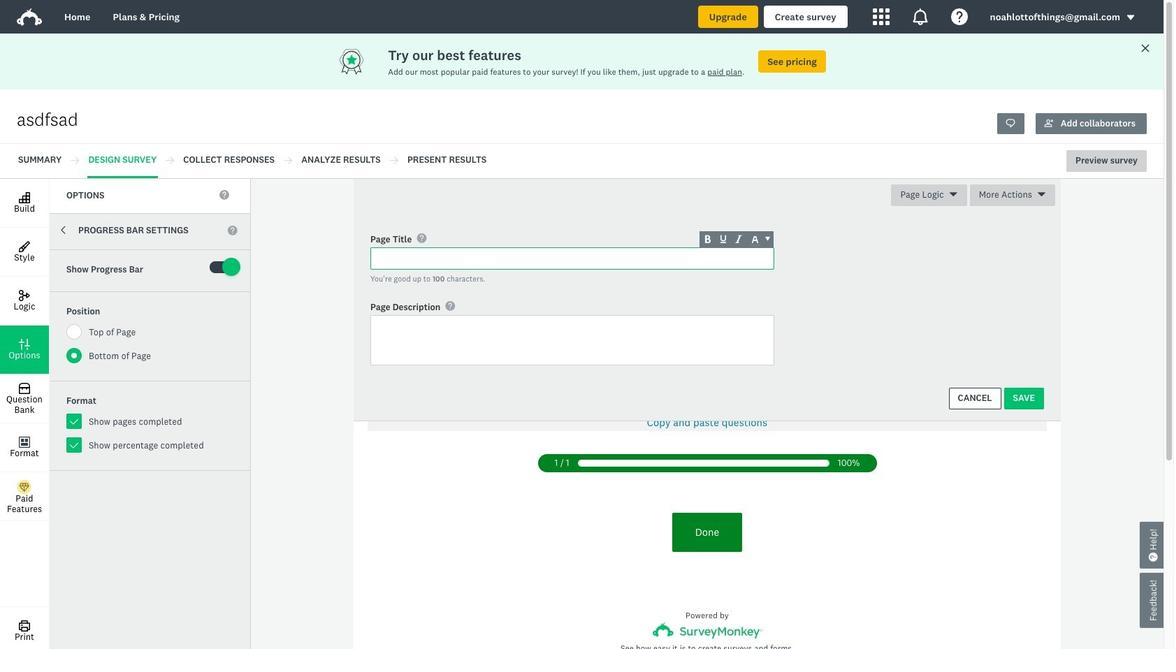 Task type: locate. For each thing, give the bounding box(es) containing it.
1 horizontal spatial products icon image
[[912, 8, 929, 25]]

products icon image
[[873, 8, 890, 25], [912, 8, 929, 25]]

surveymonkey image
[[653, 623, 762, 639]]

0 horizontal spatial products icon image
[[873, 8, 890, 25]]

1 products icon image from the left
[[873, 8, 890, 25]]



Task type: describe. For each thing, give the bounding box(es) containing it.
surveymonkey logo image
[[17, 8, 42, 26]]

help icon image
[[951, 8, 968, 25]]

dropdown arrow image
[[1126, 13, 1136, 23]]

rewards image
[[338, 48, 388, 75]]

2 products icon image from the left
[[912, 8, 929, 25]]



